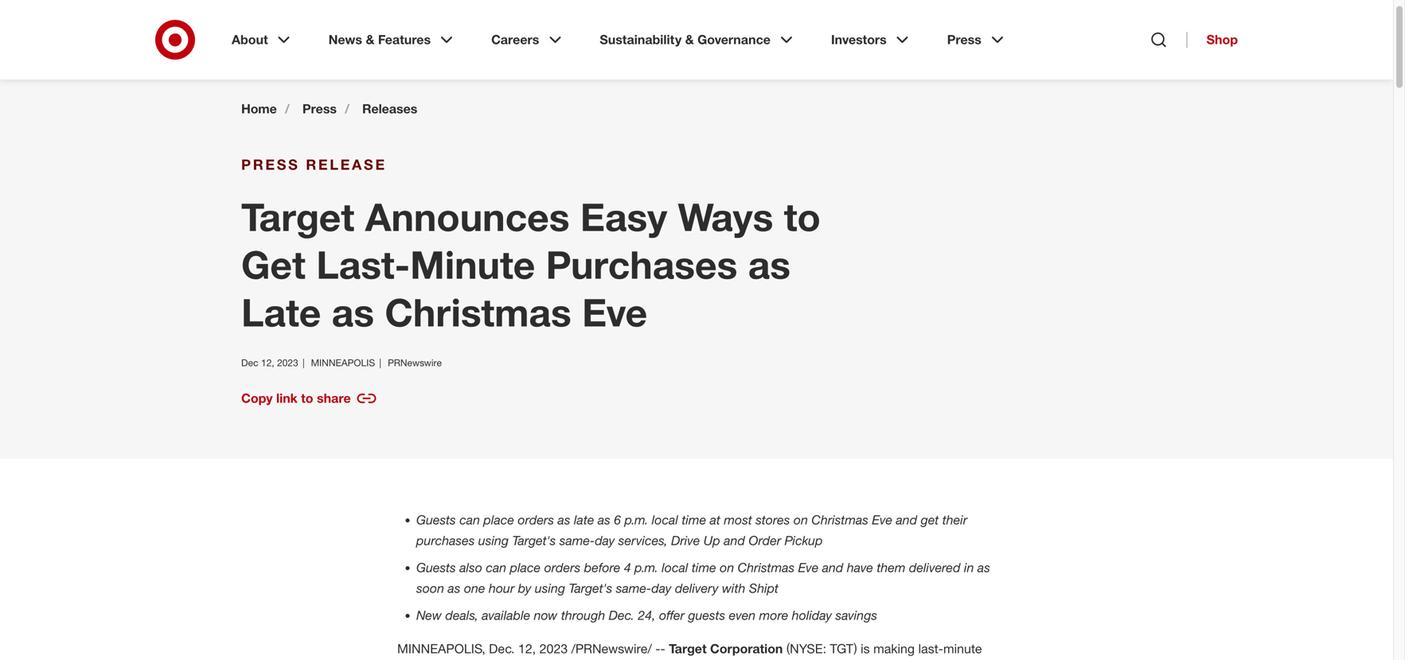 Task type: locate. For each thing, give the bounding box(es) containing it.
on up with at right
[[720, 560, 734, 576]]

news
[[328, 32, 362, 47]]

1 horizontal spatial to
[[784, 194, 821, 240]]

1 vertical spatial same-
[[616, 581, 651, 597]]

local
[[652, 513, 678, 528], [662, 560, 688, 576]]

0 horizontal spatial same-
[[559, 533, 595, 549]]

2 vertical spatial and
[[822, 560, 843, 576]]

0 vertical spatial 12,
[[261, 357, 274, 369]]

as down last-
[[332, 289, 374, 336]]

guests
[[416, 513, 456, 528], [416, 560, 456, 576]]

1 horizontal spatial and
[[822, 560, 843, 576]]

1 vertical spatial guests
[[416, 560, 456, 576]]

orders inside guests can place orders as late as 6 p.m. local time at most stores on christmas eve and get their purchases using target's same-day services, drive up and order pickup
[[518, 513, 554, 528]]

minneapolis , dec. 12, 2023 /prnewswire/ -- target corporation
[[397, 642, 783, 657]]

to right link
[[301, 391, 313, 406]]

2023 down now at the left of page
[[539, 642, 568, 657]]

as left late
[[558, 513, 570, 528]]

before
[[584, 560, 620, 576]]

1 horizontal spatial target
[[669, 642, 707, 657]]

guests up "soon"
[[416, 560, 456, 576]]

target's
[[512, 533, 556, 549], [569, 581, 612, 597]]

1 vertical spatial place
[[510, 560, 541, 576]]

1 vertical spatial day
[[651, 581, 671, 597]]

order
[[749, 533, 781, 549]]

eve down pickup at the bottom
[[798, 560, 819, 576]]

- down the offer
[[660, 642, 665, 657]]

1 horizontal spatial &
[[685, 32, 694, 47]]

local up drive
[[652, 513, 678, 528]]

12, right the dec
[[261, 357, 274, 369]]

same- down 4 p.m. on the left bottom of page
[[616, 581, 651, 597]]

as down ways
[[748, 242, 791, 288]]

2 - from the left
[[660, 642, 665, 657]]

0 vertical spatial to
[[784, 194, 821, 240]]

1 horizontal spatial 12,
[[518, 642, 536, 657]]

0 vertical spatial time
[[682, 513, 706, 528]]

press link
[[936, 19, 1018, 60], [302, 101, 337, 117]]

get
[[241, 242, 306, 288]]

0 vertical spatial press
[[947, 32, 981, 47]]

by
[[518, 581, 531, 597]]

,
[[482, 642, 485, 657]]

0 horizontal spatial 2023
[[277, 357, 298, 369]]

guests for as
[[416, 560, 456, 576]]

0 vertical spatial can
[[459, 513, 480, 528]]

1 horizontal spatial can
[[486, 560, 506, 576]]

1 vertical spatial 2023
[[539, 642, 568, 657]]

1 horizontal spatial eve
[[798, 560, 819, 576]]

soon
[[416, 581, 444, 597]]

0 horizontal spatial can
[[459, 513, 480, 528]]

2 guests from the top
[[416, 560, 456, 576]]

0 horizontal spatial target's
[[512, 533, 556, 549]]

12,
[[261, 357, 274, 369], [518, 642, 536, 657]]

can up hour in the bottom of the page
[[486, 560, 506, 576]]

minneapolis up share
[[311, 357, 375, 369]]

target up get at top left
[[241, 194, 354, 240]]

new
[[416, 608, 442, 624]]

0 horizontal spatial eve
[[582, 289, 647, 336]]

christmas
[[385, 289, 571, 336], [812, 513, 868, 528], [738, 560, 795, 576]]

delivery
[[675, 581, 718, 597]]

using
[[478, 533, 509, 549], [535, 581, 565, 597]]

can inside guests can place orders as late as 6 p.m. local time at most stores on christmas eve and get their purchases using target's same-day services, drive up and order pickup
[[459, 513, 480, 528]]

christmas up pickup at the bottom
[[812, 513, 868, 528]]

target
[[241, 194, 354, 240], [669, 642, 707, 657]]

2 horizontal spatial eve
[[872, 513, 892, 528]]

christmas down minute
[[385, 289, 571, 336]]

guests inside guests can place orders as late as 6 p.m. local time at most stores on christmas eve and get their purchases using target's same-day services, drive up and order pickup
[[416, 513, 456, 528]]

eve inside guests can place orders as late as 6 p.m. local time at most stores on christmas eve and get their purchases using target's same-day services, drive up and order pickup
[[872, 513, 892, 528]]

as
[[748, 242, 791, 288], [332, 289, 374, 336], [558, 513, 570, 528], [598, 513, 610, 528], [977, 560, 990, 576], [448, 581, 460, 597]]

orders left late
[[518, 513, 554, 528]]

place up by
[[510, 560, 541, 576]]

orders inside guests also can place orders before 4 p.m. local time on christmas eve and have them delivered in as soon as one hour by using target's same-day delivery with shipt
[[544, 560, 581, 576]]

1 horizontal spatial same-
[[616, 581, 651, 597]]

0 vertical spatial press link
[[936, 19, 1018, 60]]

1 vertical spatial local
[[662, 560, 688, 576]]

last-
[[316, 242, 410, 288]]

to right ways
[[784, 194, 821, 240]]

place
[[484, 513, 514, 528], [510, 560, 541, 576]]

0 vertical spatial minneapolis
[[311, 357, 375, 369]]

1 vertical spatial press
[[302, 101, 337, 117]]

target's up by
[[512, 533, 556, 549]]

guests can place orders as late as 6 p.m. local time at most stores on christmas eve and get their purchases using target's same-day services, drive up and order pickup
[[416, 513, 967, 549]]

them
[[877, 560, 905, 576]]

0 horizontal spatial minneapolis
[[311, 357, 375, 369]]

local inside guests also can place orders before 4 p.m. local time on christmas eve and have them delivered in as soon as one hour by using target's same-day delivery with shipt
[[662, 560, 688, 576]]

0 vertical spatial guests
[[416, 513, 456, 528]]

2 horizontal spatial and
[[896, 513, 917, 528]]

1 vertical spatial press link
[[302, 101, 337, 117]]

time left at at the bottom of the page
[[682, 513, 706, 528]]

1 vertical spatial target
[[669, 642, 707, 657]]

holiday
[[792, 608, 832, 624]]

2 vertical spatial press
[[241, 156, 300, 173]]

guests up purchases
[[416, 513, 456, 528]]

0 horizontal spatial christmas
[[385, 289, 571, 336]]

target down the offer
[[669, 642, 707, 657]]

& right news
[[366, 32, 374, 47]]

place inside guests also can place orders before 4 p.m. local time on christmas eve and have them delivered in as soon as one hour by using target's same-day delivery with shipt
[[510, 560, 541, 576]]

can up purchases
[[459, 513, 480, 528]]

target inside target announces easy ways to get last-minute purchases as late as christmas eve
[[241, 194, 354, 240]]

eve inside guests also can place orders before 4 p.m. local time on christmas eve and have them delivered in as soon as one hour by using target's same-day delivery with shipt
[[798, 560, 819, 576]]

eve down purchases
[[582, 289, 647, 336]]

making
[[873, 642, 915, 657]]

2 horizontal spatial press
[[947, 32, 981, 47]]

can inside guests also can place orders before 4 p.m. local time on christmas eve and have them delivered in as soon as one hour by using target's same-day delivery with shipt
[[486, 560, 506, 576]]

local down drive
[[662, 560, 688, 576]]

orders left "before"
[[544, 560, 581, 576]]

new deals, available now through dec. 24, offer guests even more holiday savings
[[416, 608, 877, 624]]

1 vertical spatial to
[[301, 391, 313, 406]]

12, right dec.
[[518, 642, 536, 657]]

0 horizontal spatial press link
[[302, 101, 337, 117]]

through dec.
[[561, 608, 634, 624]]

1 vertical spatial orders
[[544, 560, 581, 576]]

time
[[682, 513, 706, 528], [692, 560, 716, 576]]

0 vertical spatial target
[[241, 194, 354, 240]]

2 vertical spatial christmas
[[738, 560, 795, 576]]

dec
[[241, 357, 258, 369]]

1 horizontal spatial target's
[[569, 581, 612, 597]]

1 horizontal spatial minneapolis
[[397, 642, 482, 657]]

1 horizontal spatial press link
[[936, 19, 1018, 60]]

- down new deals, available now through dec. 24, offer guests even more holiday savings
[[655, 642, 660, 657]]

as left 'one'
[[448, 581, 460, 597]]

news & features link
[[317, 19, 467, 60]]

0 vertical spatial on
[[794, 513, 808, 528]]

2 & from the left
[[685, 32, 694, 47]]

shipt
[[749, 581, 778, 597]]

0 vertical spatial day
[[595, 533, 615, 549]]

1 guests from the top
[[416, 513, 456, 528]]

1 horizontal spatial day
[[651, 581, 671, 597]]

6 p.m.
[[614, 513, 648, 528]]

0 horizontal spatial target
[[241, 194, 354, 240]]

releases link
[[362, 101, 417, 117]]

1 vertical spatial minneapolis
[[397, 642, 482, 657]]

0 vertical spatial using
[[478, 533, 509, 549]]

time up the "delivery" in the bottom of the page
[[692, 560, 716, 576]]

day up "before"
[[595, 533, 615, 549]]

corporation
[[710, 642, 783, 657]]

(nyse: tgt) is making last-minute
[[397, 642, 985, 661]]

0 horizontal spatial and
[[724, 533, 745, 549]]

2 vertical spatial eve
[[798, 560, 819, 576]]

1 vertical spatial target's
[[569, 581, 612, 597]]

on up pickup at the bottom
[[794, 513, 808, 528]]

1 horizontal spatial christmas
[[738, 560, 795, 576]]

and left get
[[896, 513, 917, 528]]

0 vertical spatial local
[[652, 513, 678, 528]]

using right by
[[535, 581, 565, 597]]

0 horizontal spatial press
[[241, 156, 300, 173]]

0 horizontal spatial to
[[301, 391, 313, 406]]

1 vertical spatial eve
[[872, 513, 892, 528]]

eve left get
[[872, 513, 892, 528]]

time inside guests also can place orders before 4 p.m. local time on christmas eve and have them delivered in as soon as one hour by using target's same-day delivery with shipt
[[692, 560, 716, 576]]

0 vertical spatial and
[[896, 513, 917, 528]]

careers
[[491, 32, 539, 47]]

&
[[366, 32, 374, 47], [685, 32, 694, 47]]

1 vertical spatial using
[[535, 581, 565, 597]]

0 horizontal spatial on
[[720, 560, 734, 576]]

prnewswire
[[388, 357, 442, 369]]

purchases
[[416, 533, 475, 549]]

same- down late
[[559, 533, 595, 549]]

can
[[459, 513, 480, 528], [486, 560, 506, 576]]

0 vertical spatial eve
[[582, 289, 647, 336]]

to inside target announces easy ways to get last-minute purchases as late as christmas eve
[[784, 194, 821, 240]]

using up also
[[478, 533, 509, 549]]

christmas inside guests can place orders as late as 6 p.m. local time at most stores on christmas eve and get their purchases using target's same-day services, drive up and order pickup
[[812, 513, 868, 528]]

2 horizontal spatial christmas
[[812, 513, 868, 528]]

have
[[847, 560, 873, 576]]

0 vertical spatial same-
[[559, 533, 595, 549]]

1 vertical spatial christmas
[[812, 513, 868, 528]]

1 horizontal spatial on
[[794, 513, 808, 528]]

place up hour in the bottom of the page
[[484, 513, 514, 528]]

guests also can place orders before 4 p.m. local time on christmas eve and have them delivered in as soon as one hour by using target's same-day delivery with shipt
[[416, 560, 990, 597]]

guests inside guests also can place orders before 4 p.m. local time on christmas eve and have them delivered in as soon as one hour by using target's same-day delivery with shipt
[[416, 560, 456, 576]]

releases
[[362, 101, 417, 117]]

late
[[574, 513, 594, 528]]

0 horizontal spatial &
[[366, 32, 374, 47]]

and down most
[[724, 533, 745, 549]]

& left governance
[[685, 32, 694, 47]]

1 vertical spatial can
[[486, 560, 506, 576]]

1 horizontal spatial press
[[302, 101, 337, 117]]

using inside guests also can place orders before 4 p.m. local time on christmas eve and have them delivered in as soon as one hour by using target's same-day delivery with shipt
[[535, 581, 565, 597]]

day
[[595, 533, 615, 549], [651, 581, 671, 597]]

eve inside target announces easy ways to get last-minute purchases as late as christmas eve
[[582, 289, 647, 336]]

same-
[[559, 533, 595, 549], [616, 581, 651, 597]]

0 vertical spatial target's
[[512, 533, 556, 549]]

2023 up link
[[277, 357, 298, 369]]

minneapolis down new
[[397, 642, 482, 657]]

christmas up "shipt"
[[738, 560, 795, 576]]

same- inside guests also can place orders before 4 p.m. local time on christmas eve and have them delivered in as soon as one hour by using target's same-day delivery with shipt
[[616, 581, 651, 597]]

/prnewswire/
[[571, 642, 652, 657]]

press for the right press link
[[947, 32, 981, 47]]

-
[[655, 642, 660, 657], [660, 642, 665, 657]]

dec.
[[489, 642, 515, 657]]

now
[[534, 608, 558, 624]]

to inside copy link to share button
[[301, 391, 313, 406]]

1 vertical spatial time
[[692, 560, 716, 576]]

0 vertical spatial orders
[[518, 513, 554, 528]]

day down 4 p.m. on the left bottom of page
[[651, 581, 671, 597]]

1 horizontal spatial using
[[535, 581, 565, 597]]

sustainability
[[600, 32, 682, 47]]

0 horizontal spatial using
[[478, 533, 509, 549]]

day inside guests also can place orders before 4 p.m. local time on christmas eve and have them delivered in as soon as one hour by using target's same-day delivery with shipt
[[651, 581, 671, 597]]

1 & from the left
[[366, 32, 374, 47]]

0 vertical spatial place
[[484, 513, 514, 528]]

get
[[921, 513, 939, 528]]

on inside guests can place orders as late as 6 p.m. local time at most stores on christmas eve and get their purchases using target's same-day services, drive up and order pickup
[[794, 513, 808, 528]]

and
[[896, 513, 917, 528], [724, 533, 745, 549], [822, 560, 843, 576]]

1 vertical spatial 12,
[[518, 642, 536, 657]]

target's down "before"
[[569, 581, 612, 597]]

and left have
[[822, 560, 843, 576]]

0 vertical spatial christmas
[[385, 289, 571, 336]]

0 horizontal spatial day
[[595, 533, 615, 549]]

1 vertical spatial on
[[720, 560, 734, 576]]



Task type: describe. For each thing, give the bounding box(es) containing it.
sustainability & governance link
[[589, 19, 807, 60]]

in
[[964, 560, 974, 576]]

services,
[[618, 533, 668, 549]]

4 p.m.
[[624, 560, 658, 576]]

target announces easy ways to get last-minute purchases as late as christmas eve
[[241, 194, 821, 336]]

1 horizontal spatial 2023
[[539, 642, 568, 657]]

& for features
[[366, 32, 374, 47]]

minneapolis for minneapolis
[[311, 357, 375, 369]]

time inside guests can place orders as late as 6 p.m. local time at most stores on christmas eve and get their purchases using target's same-day services, drive up and order pickup
[[682, 513, 706, 528]]

even
[[729, 608, 756, 624]]

target's inside guests can place orders as late as 6 p.m. local time at most stores on christmas eve and get their purchases using target's same-day services, drive up and order pickup
[[512, 533, 556, 549]]

deals,
[[445, 608, 478, 624]]

up
[[704, 533, 720, 549]]

at
[[710, 513, 720, 528]]

christmas inside guests also can place orders before 4 p.m. local time on christmas eve and have them delivered in as soon as one hour by using target's same-day delivery with shipt
[[738, 560, 795, 576]]

local inside guests can place orders as late as 6 p.m. local time at most stores on christmas eve and get their purchases using target's same-day services, drive up and order pickup
[[652, 513, 678, 528]]

home
[[241, 101, 277, 117]]

savings
[[835, 608, 877, 624]]

careers link
[[480, 19, 576, 60]]

as right in
[[977, 560, 990, 576]]

investors link
[[820, 19, 923, 60]]

late
[[241, 289, 321, 336]]

easy
[[580, 194, 667, 240]]

purchases
[[546, 242, 737, 288]]

same- inside guests can place orders as late as 6 p.m. local time at most stores on christmas eve and get their purchases using target's same-day services, drive up and order pickup
[[559, 533, 595, 549]]

sustainability & governance
[[600, 32, 771, 47]]

1 vertical spatial and
[[724, 533, 745, 549]]

governance
[[697, 32, 771, 47]]

is
[[861, 642, 870, 657]]

0 horizontal spatial 12,
[[261, 357, 274, 369]]

place inside guests can place orders as late as 6 p.m. local time at most stores on christmas eve and get their purchases using target's same-day services, drive up and order pickup
[[484, 513, 514, 528]]

dec 12, 2023
[[241, 357, 298, 369]]

target's inside guests also can place orders before 4 p.m. local time on christmas eve and have them delivered in as soon as one hour by using target's same-day delivery with shipt
[[569, 581, 612, 597]]

announces
[[365, 194, 570, 240]]

press release
[[241, 156, 387, 173]]

hour
[[489, 581, 514, 597]]

stores
[[756, 513, 790, 528]]

most
[[724, 513, 752, 528]]

drive
[[671, 533, 700, 549]]

share
[[317, 391, 351, 406]]

minneapolis for minneapolis , dec. 12, 2023 /prnewswire/ -- target corporation
[[397, 642, 482, 657]]

last-
[[918, 642, 943, 657]]

press for press release
[[241, 156, 300, 173]]

offer
[[659, 608, 685, 624]]

0 vertical spatial 2023
[[277, 357, 298, 369]]

news & features
[[328, 32, 431, 47]]

minute
[[943, 642, 982, 657]]

shop
[[1206, 32, 1238, 47]]

on inside guests also can place orders before 4 p.m. local time on christmas eve and have them delivered in as soon as one hour by using target's same-day delivery with shipt
[[720, 560, 734, 576]]

24,
[[638, 608, 656, 624]]

link
[[276, 391, 298, 406]]

as right late
[[598, 513, 610, 528]]

copy link to share
[[241, 391, 351, 406]]

ways
[[678, 194, 773, 240]]

also
[[459, 560, 482, 576]]

about
[[232, 32, 268, 47]]

available
[[482, 608, 530, 624]]

shop link
[[1187, 32, 1238, 48]]

1 - from the left
[[655, 642, 660, 657]]

press for left press link
[[302, 101, 337, 117]]

copy
[[241, 391, 273, 406]]

investors
[[831, 32, 887, 47]]

their
[[942, 513, 967, 528]]

guests
[[688, 608, 725, 624]]

home link
[[241, 101, 277, 117]]

day inside guests can place orders as late as 6 p.m. local time at most stores on christmas eve and get their purchases using target's same-day services, drive up and order pickup
[[595, 533, 615, 549]]

& for governance
[[685, 32, 694, 47]]

with
[[722, 581, 745, 597]]

minute
[[410, 242, 535, 288]]

christmas inside target announces easy ways to get last-minute purchases as late as christmas eve
[[385, 289, 571, 336]]

one
[[464, 581, 485, 597]]

copy link to share button
[[241, 389, 376, 408]]

more
[[759, 608, 788, 624]]

(nyse:
[[786, 642, 826, 657]]

about link
[[221, 19, 305, 60]]

pickup
[[785, 533, 823, 549]]

features
[[378, 32, 431, 47]]

using inside guests can place orders as late as 6 p.m. local time at most stores on christmas eve and get their purchases using target's same-day services, drive up and order pickup
[[478, 533, 509, 549]]

release
[[306, 156, 387, 173]]

delivered
[[909, 560, 960, 576]]

and inside guests also can place orders before 4 p.m. local time on christmas eve and have them delivered in as soon as one hour by using target's same-day delivery with shipt
[[822, 560, 843, 576]]

tgt)
[[830, 642, 857, 657]]

guests for purchases
[[416, 513, 456, 528]]



Task type: vqa. For each thing, say whether or not it's contained in the screenshot.
the middle Operations
no



